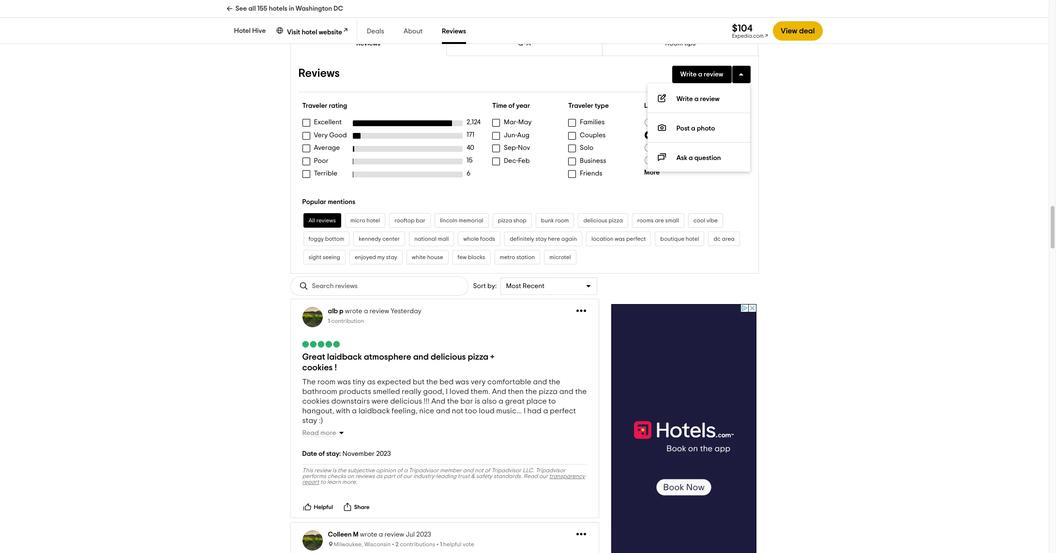 Task type: describe. For each thing, give the bounding box(es) containing it.
stay inside button
[[386, 255, 397, 261]]

loud
[[479, 408, 495, 416]]

40
[[467, 145, 474, 151]]

metro station
[[500, 255, 535, 261]]

delicious pizza
[[584, 218, 623, 224]]

downstairs
[[331, 398, 370, 406]]

1 vertical spatial write
[[677, 96, 693, 102]]

national mall button
[[409, 232, 454, 247]]

too
[[465, 408, 477, 416]]

photo
[[697, 125, 715, 132]]

good
[[329, 132, 347, 139]]

definitely
[[510, 236, 534, 242]]

Search search field
[[290, 277, 468, 296]]

hangout,
[[302, 408, 334, 416]]

cookies inside great laidback atmosphere and delicious pizza + cookies !
[[302, 364, 333, 373]]

post a photo link
[[648, 113, 750, 143]]

dec-
[[504, 158, 518, 165]]

lincoln memorial button
[[435, 214, 489, 228]]

1 vertical spatial write a review link
[[648, 84, 750, 113]]

whole foods button
[[458, 232, 501, 247]]

house
[[427, 255, 443, 261]]

) for english ( 2,277 )
[[697, 132, 699, 138]]

great
[[505, 398, 525, 406]]

vote
[[463, 542, 474, 548]]

0 vertical spatial (
[[700, 119, 702, 126]]

reviews inside the 'this review is the subjective opinion of a tripadvisor member and not of tripadvisor llc. tripadvisor performs checks on reviews as part of our industry-leading trust & safety standards. read our'
[[355, 474, 375, 480]]

to learn more.
[[319, 480, 357, 486]]

not inside the 'this review is the subjective opinion of a tripadvisor member and not of tripadvisor llc. tripadvisor performs checks on reviews as part of our industry-leading trust & safety standards. read our'
[[475, 468, 484, 474]]

reviews inside button
[[316, 218, 336, 224]]

visit hotel website
[[287, 29, 342, 36]]

see
[[236, 5, 247, 12]]

is inside the 'this review is the subjective opinion of a tripadvisor member and not of tripadvisor llc. tripadvisor performs checks on reviews as part of our industry-leading trust & safety standards. read our'
[[332, 468, 337, 474]]

whole foods
[[463, 236, 495, 242]]

sight
[[309, 255, 321, 261]]

1 horizontal spatial reviews
[[356, 40, 381, 47]]

delicious inside "button"
[[584, 218, 607, 224]]

rating
[[329, 102, 347, 109]]

great laidback atmosphere and delicious pizza + cookies ! link
[[302, 354, 494, 373]]

sep-nov
[[504, 145, 530, 152]]

ask
[[677, 155, 687, 162]]

good,
[[423, 388, 444, 396]]

about
[[404, 28, 423, 35]]

mentions
[[328, 199, 355, 206]]

0 horizontal spatial and
[[431, 398, 446, 406]]

share
[[354, 505, 370, 511]]

colleen
[[328, 532, 352, 539]]

november
[[343, 451, 375, 458]]

very good
[[314, 132, 347, 139]]

2 tripadvisor from the left
[[491, 468, 521, 474]]

date
[[302, 451, 317, 458]]

opinion
[[376, 468, 396, 474]]

great
[[302, 354, 325, 362]]

wrote for m
[[360, 532, 377, 539]]

was inside location was perfect "button"
[[615, 236, 625, 242]]

sort by:
[[473, 283, 497, 290]]

read more
[[302, 431, 336, 437]]

2 contributions 1 helpful vote
[[396, 542, 474, 548]]

see all 155 hotels in washington dc link
[[226, 0, 343, 17]]

very
[[314, 132, 328, 139]]

all reviews button
[[303, 214, 341, 228]]

feeling,
[[392, 408, 418, 416]]

enjoyed my stay
[[355, 255, 397, 261]]

hotel for visit
[[302, 29, 317, 36]]

!!!
[[424, 398, 430, 406]]

bunk room button
[[536, 214, 574, 228]]

post
[[677, 125, 690, 132]]

llc.
[[523, 468, 534, 474]]

english ( 2,277 )
[[656, 132, 699, 138]]

bar inside 'button'
[[416, 218, 426, 224]]

on
[[347, 474, 354, 480]]

part
[[384, 474, 395, 480]]

0 vertical spatial i
[[446, 388, 448, 396]]

laidback inside great laidback atmosphere and delicious pizza + cookies !
[[327, 354, 362, 362]]

review inside alb p wrote a review yesterday 1 contribution
[[370, 309, 389, 315]]

were
[[372, 398, 389, 406]]

lincoln memorial
[[440, 218, 483, 224]]

feb
[[518, 158, 530, 165]]

aug
[[517, 132, 530, 139]]

colleen m link
[[328, 532, 359, 539]]

pizza inside great laidback atmosphere and delicious pizza + cookies !
[[468, 354, 489, 362]]

m
[[353, 532, 359, 539]]

room for bunk
[[555, 218, 569, 224]]

languages
[[665, 119, 698, 126]]

rooftop bar
[[395, 218, 426, 224]]

nice
[[419, 408, 434, 416]]

terrible
[[314, 171, 337, 177]]

kennedy
[[359, 236, 381, 242]]

0 horizontal spatial 2023
[[376, 451, 391, 458]]

1 vertical spatial to
[[320, 480, 326, 486]]

alb p link
[[328, 309, 344, 315]]

industry-
[[413, 474, 436, 480]]

this review is the subjective opinion of a tripadvisor member and not of tripadvisor llc. tripadvisor performs checks on reviews as part of our industry-leading trust & safety standards. read our
[[302, 468, 566, 480]]

as inside the 'this review is the subjective opinion of a tripadvisor member and not of tripadvisor llc. tripadvisor performs checks on reviews as part of our industry-leading trust & safety standards. read our'
[[376, 474, 382, 480]]

2356
[[359, 30, 378, 39]]

cool vibe
[[694, 218, 718, 224]]

bed
[[440, 379, 454, 386]]

the
[[302, 379, 316, 386]]

all for all reviews
[[309, 218, 315, 224]]

1 horizontal spatial i
[[524, 408, 526, 416]]

colleen m wrote a review jul 2023
[[328, 532, 431, 539]]

) for portuguese ( 16 )
[[701, 157, 703, 163]]

2,277
[[681, 132, 697, 138]]

room for the
[[317, 379, 336, 386]]

few blocks
[[458, 255, 485, 261]]

1 horizontal spatial 1
[[440, 542, 442, 548]]

hotel
[[234, 28, 251, 34]]

products
[[339, 388, 371, 396]]

0 horizontal spatial read
[[302, 431, 319, 437]]

and inside the 'this review is the subjective opinion of a tripadvisor member and not of tripadvisor llc. tripadvisor performs checks on reviews as part of our industry-leading trust & safety standards. read our'
[[463, 468, 474, 474]]

the inside the 'this review is the subjective opinion of a tripadvisor member and not of tripadvisor llc. tripadvisor performs checks on reviews as part of our industry-leading trust & safety standards. read our'
[[338, 468, 346, 474]]

hotel for micro
[[367, 218, 380, 224]]

read inside the 'this review is the subjective opinion of a tripadvisor member and not of tripadvisor llc. tripadvisor performs checks on reviews as part of our industry-leading trust & safety standards. read our'
[[524, 474, 538, 480]]

standards.
[[494, 474, 522, 480]]

subjective
[[348, 468, 375, 474]]

2 our from the left
[[539, 474, 548, 480]]

friends
[[580, 171, 603, 177]]

national
[[414, 236, 437, 242]]

nov
[[518, 145, 530, 152]]

member
[[440, 468, 462, 474]]

0 vertical spatial write
[[680, 71, 697, 78]]

question
[[694, 155, 721, 162]]

seeing
[[323, 255, 340, 261]]

0 horizontal spatial was
[[337, 379, 351, 386]]

visit hotel website link
[[275, 25, 349, 37]]

may
[[518, 119, 532, 126]]

review inside the 'this review is the subjective opinion of a tripadvisor member and not of tripadvisor llc. tripadvisor performs checks on reviews as part of our industry-leading trust & safety standards. read our'
[[314, 468, 331, 474]]



Task type: locate. For each thing, give the bounding box(es) containing it.
couples
[[580, 132, 606, 139]]

excellent
[[314, 119, 342, 126]]

room inside bunk room button
[[555, 218, 569, 224]]

performs
[[302, 474, 326, 480]]

not inside the room was tiny as expected but the bed was very comfortable and the bathroom products smelled really good, i loved them. and then the pizza and the cookies downstairs were delicious !!! and the bar is also a great place to hangout, with a laidback feeling, nice and not too loud music… i had a perfect stay :)
[[452, 408, 463, 416]]

traveler up "families"
[[568, 102, 593, 109]]

pizza inside the room was tiny as expected but the bed was very comfortable and the bathroom products smelled really good, i loved them. and then the pizza and the cookies downstairs were delicious !!! and the bar is also a great place to hangout, with a laidback feeling, nice and not too loud music… i had a perfect stay :)
[[539, 388, 558, 396]]

hotel inside micro hotel "button"
[[367, 218, 380, 224]]

location was perfect
[[591, 236, 646, 242]]

( for 16
[[693, 157, 695, 163]]

1 vertical spatial 1
[[440, 542, 442, 548]]

our
[[403, 474, 412, 480], [539, 474, 548, 480]]

pizza left 'shop'
[[498, 218, 512, 224]]

bathroom
[[302, 388, 337, 396]]

1 vertical spatial 2023
[[416, 532, 431, 539]]

0 horizontal spatial delicious
[[390, 398, 422, 406]]

is up learn
[[332, 468, 337, 474]]

and
[[492, 388, 506, 396], [431, 398, 446, 406]]

0 vertical spatial )
[[697, 132, 699, 138]]

2 cookies from the top
[[302, 398, 330, 406]]

0 vertical spatial to
[[549, 398, 556, 406]]

2 vertical spatial (
[[693, 157, 695, 163]]

most
[[506, 283, 521, 290]]

bar right rooftop
[[416, 218, 426, 224]]

jun-aug
[[504, 132, 530, 139]]

1 vertical spatial room
[[317, 379, 336, 386]]

2023 up the "contributions"
[[416, 532, 431, 539]]

0 horizontal spatial reviews
[[316, 218, 336, 224]]

1 vertical spatial not
[[475, 468, 484, 474]]

0 horizontal spatial hotel
[[302, 29, 317, 36]]

2356 reviews
[[356, 30, 381, 47]]

$104
[[732, 23, 753, 33]]

( for 2,277
[[680, 132, 681, 138]]

as right tiny
[[367, 379, 376, 386]]

0 horizontal spatial perfect
[[550, 408, 576, 416]]

0 horizontal spatial stay
[[302, 417, 317, 425]]

vibe
[[707, 218, 718, 224]]

the room was tiny as expected but the bed was very comfortable and the bathroom products smelled really good, i loved them. and then the pizza and the cookies downstairs were delicious !!! and the bar is also a great place to hangout, with a laidback feeling, nice and not too loud music… i had a perfect stay :)
[[302, 379, 587, 425]]

sight seeing button
[[303, 250, 346, 265]]

1 vertical spatial read
[[524, 474, 538, 480]]

2 horizontal spatial (
[[700, 119, 702, 126]]

this
[[302, 468, 313, 474]]

stay left here
[[536, 236, 547, 242]]

recent
[[523, 283, 545, 290]]

not right the &
[[475, 468, 484, 474]]

cool vibe button
[[688, 214, 723, 228]]

see all 155 hotels in washington dc
[[236, 5, 343, 12]]

1 horizontal spatial hotel
[[367, 218, 380, 224]]

1 horizontal spatial reviews
[[355, 474, 375, 480]]

business
[[580, 158, 606, 165]]

0 vertical spatial as
[[367, 379, 376, 386]]

1 cookies from the top
[[302, 364, 333, 373]]

stay right my
[[386, 255, 397, 261]]

a inside the 'this review is the subjective opinion of a tripadvisor member and not of tripadvisor llc. tripadvisor performs checks on reviews as part of our industry-leading trust & safety standards. read our'
[[404, 468, 408, 474]]

perfect down rooms
[[626, 236, 646, 242]]

2 vertical spatial delicious
[[390, 398, 422, 406]]

was
[[615, 236, 625, 242], [337, 379, 351, 386], [455, 379, 469, 386]]

i left had
[[524, 408, 526, 416]]

dc
[[714, 236, 721, 242]]

1 horizontal spatial tripadvisor
[[491, 468, 521, 474]]

reviews right on
[[355, 474, 375, 480]]

1 vertical spatial perfect
[[550, 408, 576, 416]]

contributions
[[400, 542, 435, 548]]

enjoyed
[[355, 255, 376, 261]]

stay inside button
[[536, 236, 547, 242]]

0 vertical spatial reviews
[[442, 28, 466, 35]]

1 horizontal spatial not
[[475, 468, 484, 474]]

0 horizontal spatial is
[[332, 468, 337, 474]]

1 inside alb p wrote a review yesterday 1 contribution
[[328, 319, 330, 325]]

0 vertical spatial bar
[[416, 218, 426, 224]]

reviews down 2356
[[356, 40, 381, 47]]

bunk
[[541, 218, 554, 224]]

families
[[580, 119, 605, 126]]

1 horizontal spatial room
[[555, 218, 569, 224]]

1 traveler from the left
[[302, 102, 327, 109]]

1 vertical spatial write a review
[[677, 96, 720, 102]]

reviews
[[316, 218, 336, 224], [355, 474, 375, 480]]

website
[[319, 29, 342, 36]]

laidback down were
[[359, 408, 390, 416]]

our left industry-
[[403, 474, 412, 480]]

0 horizontal spatial (
[[680, 132, 681, 138]]

white house
[[412, 255, 443, 261]]

memorial
[[459, 218, 483, 224]]

white house button
[[407, 250, 449, 265]]

1 horizontal spatial delicious
[[431, 354, 466, 362]]

1 horizontal spatial our
[[539, 474, 548, 480]]

1 horizontal spatial was
[[455, 379, 469, 386]]

wrote for p
[[345, 309, 362, 315]]

not left too
[[452, 408, 463, 416]]

rooftop
[[395, 218, 415, 224]]

2023 up opinion
[[376, 451, 391, 458]]

1 vertical spatial i
[[524, 408, 526, 416]]

0 vertical spatial and
[[492, 388, 506, 396]]

0 vertical spatial delicious
[[584, 218, 607, 224]]

write a review link down tips
[[672, 66, 732, 83]]

boutique hotel
[[660, 236, 699, 242]]

1 vertical spatial (
[[680, 132, 681, 138]]

0 vertical spatial laidback
[[327, 354, 362, 362]]

search image
[[299, 282, 309, 292]]

pizza inside pizza shop 'button'
[[498, 218, 512, 224]]

as left part
[[376, 474, 382, 480]]

1 horizontal spatial all
[[656, 119, 664, 126]]

1 horizontal spatial perfect
[[626, 236, 646, 242]]

also
[[482, 398, 497, 406]]

wrote up contribution
[[345, 309, 362, 315]]

a inside alb p wrote a review yesterday 1 contribution
[[364, 309, 368, 315]]

loved
[[450, 388, 469, 396]]

0 vertical spatial write a review link
[[672, 66, 732, 83]]

0 vertical spatial 2023
[[376, 451, 391, 458]]

to left learn
[[320, 480, 326, 486]]

) right post on the top right of page
[[697, 132, 699, 138]]

as inside the room was tiny as expected but the bed was very comfortable and the bathroom products smelled really good, i loved them. and then the pizza and the cookies downstairs were delicious !!! and the bar is also a great place to hangout, with a laidback feeling, nice and not too loud music… i had a perfect stay :)
[[367, 379, 376, 386]]

washington
[[296, 5, 332, 12]]

0 horizontal spatial reviews
[[298, 68, 340, 79]]

perfect inside "button"
[[626, 236, 646, 242]]

microtel button
[[544, 250, 576, 265]]

all reviews
[[309, 218, 336, 224]]

0 vertical spatial is
[[475, 398, 480, 406]]

reviews up traveler rating
[[298, 68, 340, 79]]

really
[[402, 388, 421, 396]]

all inside button
[[309, 218, 315, 224]]

wrote inside alb p wrote a review yesterday 1 contribution
[[345, 309, 362, 315]]

traveler up excellent
[[302, 102, 327, 109]]

traveler for traveler rating
[[302, 102, 327, 109]]

bar inside the room was tiny as expected but the bed was very comfortable and the bathroom products smelled really good, i loved them. and then the pizza and the cookies downstairs were delicious !!! and the bar is also a great place to hangout, with a laidback feeling, nice and not too loud music… i had a perfect stay :)
[[460, 398, 473, 406]]

pizza
[[498, 218, 512, 224], [609, 218, 623, 224], [468, 354, 489, 362], [539, 388, 558, 396]]

2 horizontal spatial hotel
[[686, 236, 699, 242]]

1 tripadvisor from the left
[[409, 468, 439, 474]]

yesterday
[[391, 309, 422, 315]]

boutique hotel button
[[655, 232, 705, 247]]

i down bed in the left bottom of the page
[[446, 388, 448, 396]]

not
[[452, 408, 463, 416], [475, 468, 484, 474]]

0 vertical spatial write a review
[[680, 71, 723, 78]]

0 horizontal spatial our
[[403, 474, 412, 480]]

stay left :)
[[302, 417, 317, 425]]

2 vertical spatial stay
[[302, 417, 317, 425]]

was right location
[[615, 236, 625, 242]]

2 traveler from the left
[[568, 102, 593, 109]]

1 horizontal spatial is
[[475, 398, 480, 406]]

to inside the room was tiny as expected but the bed was very comfortable and the bathroom products smelled really good, i loved them. and then the pizza and the cookies downstairs were delicious !!! and the bar is also a great place to hangout, with a laidback feeling, nice and not too loud music… i had a perfect stay :)
[[549, 398, 556, 406]]

15
[[467, 157, 473, 164]]

2,356
[[702, 119, 718, 126]]

few
[[458, 255, 467, 261]]

0 horizontal spatial room
[[317, 379, 336, 386]]

1 vertical spatial wrote
[[360, 532, 377, 539]]

and down good,
[[431, 398, 446, 406]]

foods
[[480, 236, 495, 242]]

1 vertical spatial all
[[309, 218, 315, 224]]

in
[[289, 5, 294, 12]]

learn
[[327, 480, 341, 486]]

and inside great laidback atmosphere and delicious pizza + cookies !
[[413, 354, 429, 362]]

was up the loved
[[455, 379, 469, 386]]

hotel right "micro"
[[367, 218, 380, 224]]

1 vertical spatial reviews
[[355, 474, 375, 480]]

0 vertical spatial hotel
[[302, 29, 317, 36]]

laidback up !
[[327, 354, 362, 362]]

2 horizontal spatial tripadvisor
[[536, 468, 566, 474]]

delicious up feeling,
[[390, 398, 422, 406]]

stay:
[[326, 451, 341, 458]]

pizza inside delicious pizza "button"
[[609, 218, 623, 224]]

cookies inside the room was tiny as expected but the bed was very comfortable and the bathroom products smelled really good, i loved them. and then the pizza and the cookies downstairs were delicious !!! and the bar is also a great place to hangout, with a laidback feeling, nice and not too loud music… i had a perfect stay :)
[[302, 398, 330, 406]]

1 our from the left
[[403, 474, 412, 480]]

year
[[516, 102, 530, 109]]

1 vertical spatial as
[[376, 474, 382, 480]]

0 vertical spatial wrote
[[345, 309, 362, 315]]

0 vertical spatial not
[[452, 408, 463, 416]]

hotel inside boutique hotel button
[[686, 236, 699, 242]]

micro hotel
[[350, 218, 380, 224]]

read right standards.
[[524, 474, 538, 480]]

advertisement region
[[611, 304, 757, 554]]

3 tripadvisor from the left
[[536, 468, 566, 474]]

1 horizontal spatial to
[[549, 398, 556, 406]]

here
[[548, 236, 560, 242]]

date of stay: november 2023
[[302, 451, 391, 458]]

hotel for boutique
[[686, 236, 699, 242]]

0 horizontal spatial )
[[697, 132, 699, 138]]

0 horizontal spatial as
[[367, 379, 376, 386]]

write a review
[[680, 71, 723, 78], [677, 96, 720, 102]]

write up all languages ( 2,356
[[677, 96, 693, 102]]

all up english
[[656, 119, 664, 126]]

comfortable
[[488, 379, 531, 386]]

deal
[[799, 27, 815, 35]]

all for all languages ( 2,356
[[656, 119, 664, 126]]

rooms
[[637, 218, 654, 224]]

delicious up location
[[584, 218, 607, 224]]

reviews right about
[[442, 28, 466, 35]]

0 horizontal spatial traveler
[[302, 102, 327, 109]]

center
[[383, 236, 400, 242]]

0 vertical spatial cookies
[[302, 364, 333, 373]]

boutique
[[660, 236, 685, 242]]

1 horizontal spatial (
[[693, 157, 695, 163]]

1 vertical spatial reviews
[[356, 40, 381, 47]]

dec-feb
[[504, 158, 530, 165]]

is down them. on the left bottom of page
[[475, 398, 480, 406]]

delicious inside the room was tiny as expected but the bed was very comfortable and the bathroom products smelled really good, i loved them. and then the pizza and the cookies downstairs were delicious !!! and the bar is also a great place to hangout, with a laidback feeling, nice and not too loud music… i had a perfect stay :)
[[390, 398, 422, 406]]

hotel down cool
[[686, 236, 699, 242]]

tiny
[[353, 379, 365, 386]]

sep-
[[504, 145, 518, 152]]

1 down alb on the bottom of the page
[[328, 319, 330, 325]]

0 vertical spatial reviews
[[316, 218, 336, 224]]

1 horizontal spatial 2023
[[416, 532, 431, 539]]

0 horizontal spatial to
[[320, 480, 326, 486]]

write a review link up 2,356
[[648, 84, 750, 113]]

0 vertical spatial all
[[656, 119, 664, 126]]

pizza up place
[[539, 388, 558, 396]]

transparency report link
[[302, 474, 585, 486]]

area
[[722, 236, 735, 242]]

) right ask
[[701, 157, 703, 163]]

1 vertical spatial delicious
[[431, 354, 466, 362]]

2 vertical spatial hotel
[[686, 236, 699, 242]]

0 vertical spatial stay
[[536, 236, 547, 242]]

0 vertical spatial room
[[555, 218, 569, 224]]

stay
[[536, 236, 547, 242], [386, 255, 397, 261], [302, 417, 317, 425]]

1 vertical spatial bar
[[460, 398, 473, 406]]

traveler type
[[568, 102, 609, 109]]

is
[[475, 398, 480, 406], [332, 468, 337, 474]]

time of year
[[492, 102, 530, 109]]

write a review link
[[672, 66, 732, 83], [648, 84, 750, 113]]

1 vertical spatial cookies
[[302, 398, 330, 406]]

pizza shop button
[[493, 214, 532, 228]]

2 vertical spatial reviews
[[298, 68, 340, 79]]

great laidback atmosphere and delicious pizza + cookies !
[[302, 354, 494, 373]]

1 vertical spatial )
[[701, 157, 703, 163]]

perfect inside the room was tiny as expected but the bed was very comfortable and the bathroom products smelled really good, i loved them. and then the pizza and the cookies downstairs were delicious !!! and the bar is also a great place to hangout, with a laidback feeling, nice and not too loud music… i had a perfect stay :)
[[550, 408, 576, 416]]

our right "llc."
[[539, 474, 548, 480]]

stay inside the room was tiny as expected but the bed was very comfortable and the bathroom products smelled really good, i loved them. and then the pizza and the cookies downstairs were delicious !!! and the bar is also a great place to hangout, with a laidback feeling, nice and not too loud music… i had a perfect stay :)
[[302, 417, 317, 425]]

was up 'products'
[[337, 379, 351, 386]]

0 horizontal spatial tripadvisor
[[409, 468, 439, 474]]

to right place
[[549, 398, 556, 406]]

2 horizontal spatial reviews
[[442, 28, 466, 35]]

0 vertical spatial 1
[[328, 319, 330, 325]]

write a review up all languages ( 2,356
[[677, 96, 720, 102]]

0 horizontal spatial all
[[309, 218, 315, 224]]

write a review down tips
[[680, 71, 723, 78]]

all down popular
[[309, 218, 315, 224]]

0 horizontal spatial 1
[[328, 319, 330, 325]]

cookies up hangout, at left bottom
[[302, 398, 330, 406]]

hotel right 'visit'
[[302, 29, 317, 36]]

reviews up foggy bottom button
[[316, 218, 336, 224]]

and up also
[[492, 388, 506, 396]]

171
[[467, 132, 475, 139]]

shop
[[513, 218, 527, 224]]

room right bunk
[[555, 218, 569, 224]]

room up bathroom
[[317, 379, 336, 386]]

traveler rating
[[302, 102, 347, 109]]

bar up too
[[460, 398, 473, 406]]

all
[[248, 5, 256, 12]]

is inside the room was tiny as expected but the bed was very comfortable and the bathroom products smelled really good, i loved them. and then the pizza and the cookies downstairs were delicious !!! and the bar is also a great place to hangout, with a laidback feeling, nice and not too loud music… i had a perfect stay :)
[[475, 398, 480, 406]]

1 horizontal spatial stay
[[386, 255, 397, 261]]

rooftop bar button
[[389, 214, 431, 228]]

pizza left +
[[468, 354, 489, 362]]

perfect right had
[[550, 408, 576, 416]]

delicious up bed in the left bottom of the page
[[431, 354, 466, 362]]

0 horizontal spatial not
[[452, 408, 463, 416]]

1 horizontal spatial bar
[[460, 398, 473, 406]]

0 horizontal spatial bar
[[416, 218, 426, 224]]

1 horizontal spatial read
[[524, 474, 538, 480]]

1 left helpful
[[440, 542, 442, 548]]

read down :)
[[302, 431, 319, 437]]

pizza up location was perfect "button"
[[609, 218, 623, 224]]

1 horizontal spatial and
[[492, 388, 506, 396]]

alb p wrote a review yesterday 1 contribution
[[328, 309, 422, 325]]

cookies down great
[[302, 364, 333, 373]]

2023
[[376, 451, 391, 458], [416, 532, 431, 539]]

1 vertical spatial stay
[[386, 255, 397, 261]]

write down tips
[[680, 71, 697, 78]]

room inside the room was tiny as expected but the bed was very comfortable and the bathroom products smelled really good, i loved them. and then the pizza and the cookies downstairs were delicious !!! and the bar is also a great place to hangout, with a laidback feeling, nice and not too loud music… i had a perfect stay :)
[[317, 379, 336, 386]]

1 horizontal spatial )
[[701, 157, 703, 163]]

2 horizontal spatial delicious
[[584, 218, 607, 224]]

0 horizontal spatial i
[[446, 388, 448, 396]]

blocks
[[468, 255, 485, 261]]

1 vertical spatial and
[[431, 398, 446, 406]]

laidback inside the room was tiny as expected but the bed was very comfortable and the bathroom products smelled really good, i loved them. and then the pizza and the cookies downstairs were delicious !!! and the bar is also a great place to hangout, with a laidback feeling, nice and not too loud music… i had a perfect stay :)
[[359, 408, 390, 416]]

delicious inside great laidback atmosphere and delicious pizza + cookies !
[[431, 354, 466, 362]]

traveler for traveler type
[[568, 102, 593, 109]]

hotel inside visit hotel website link
[[302, 29, 317, 36]]

with
[[336, 408, 350, 416]]

safety
[[476, 474, 492, 480]]

most recent
[[506, 283, 545, 290]]

wrote right m
[[360, 532, 377, 539]]



Task type: vqa. For each thing, say whether or not it's contained in the screenshot.
Select
no



